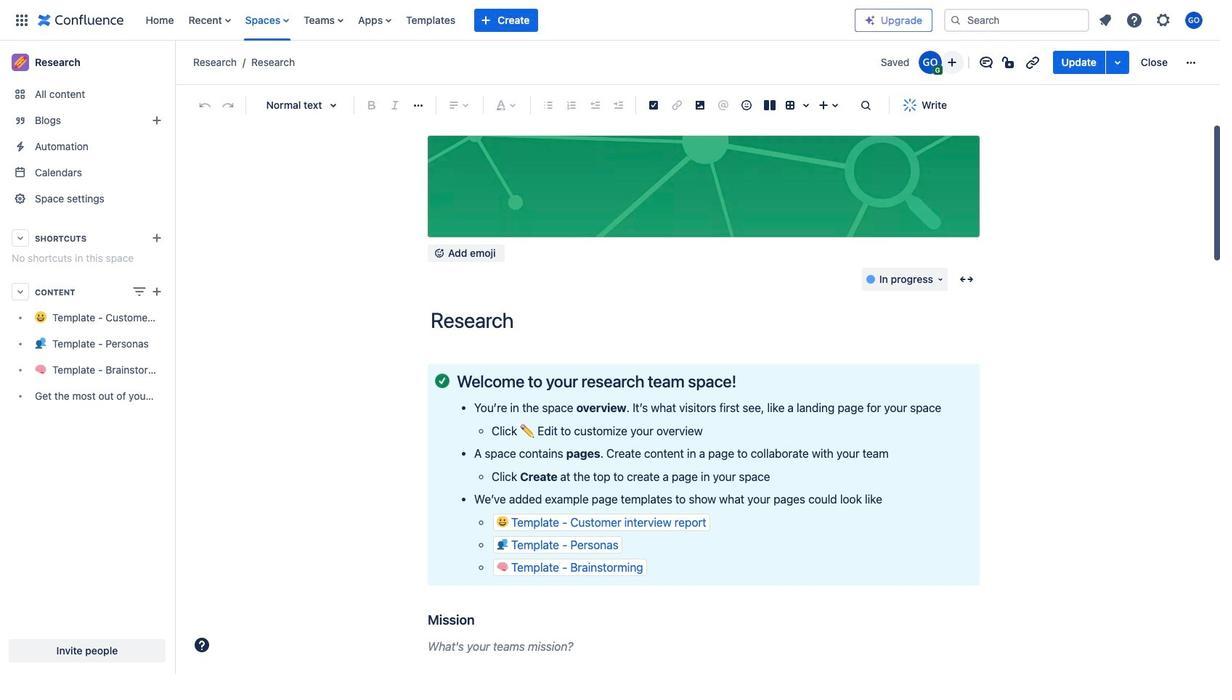 Task type: locate. For each thing, give the bounding box(es) containing it.
:brain: image
[[497, 562, 508, 573], [497, 562, 508, 573]]

Search field
[[944, 8, 1089, 32]]

tree
[[6, 305, 168, 410]]

appswitcher icon image
[[13, 11, 31, 29]]

text formatting group
[[360, 94, 430, 117]]

Main content area, start typing to enter text. text field
[[428, 365, 980, 675]]

:grinning: image
[[497, 516, 508, 528]]

list for premium image
[[1092, 7, 1211, 33]]

0 horizontal spatial list
[[138, 0, 855, 40]]

confluence image
[[38, 11, 124, 29], [38, 11, 124, 29]]

group
[[1053, 51, 1176, 74]]

:busts_in_silhouette: image
[[497, 539, 508, 550], [497, 539, 508, 550]]

banner
[[0, 0, 1220, 41]]

tree inside space 'element'
[[6, 305, 168, 410]]

notification icon image
[[1097, 11, 1114, 29]]

emoji : image
[[738, 97, 755, 114]]

your profile and preferences image
[[1185, 11, 1203, 29]]

None search field
[[944, 8, 1089, 32]]

list
[[138, 0, 855, 40], [1092, 7, 1211, 33]]

:grinning: image
[[497, 516, 508, 528]]

table size image
[[797, 97, 815, 114]]

create image
[[148, 283, 166, 301]]

1 horizontal spatial list
[[1092, 7, 1211, 33]]

:check_mark: image
[[435, 374, 450, 389]]



Task type: vqa. For each thing, say whether or not it's contained in the screenshot.
Recent "link"
no



Task type: describe. For each thing, give the bounding box(es) containing it.
Give this page a title text field
[[431, 309, 980, 333]]

add image, video, or file image
[[691, 97, 709, 114]]

layouts image
[[761, 97, 778, 114]]

add shortcut image
[[148, 229, 166, 247]]

more formatting image
[[410, 97, 427, 114]]

more image
[[1182, 54, 1200, 71]]

invite to edit image
[[943, 54, 960, 71]]

make page full-width image
[[958, 271, 975, 288]]

adjust update settings image
[[1109, 54, 1126, 71]]

list for the "appswitcher icon"
[[138, 0, 855, 40]]

action item [] image
[[645, 97, 662, 114]]

search image
[[950, 14, 961, 26]]

collapse sidebar image
[[158, 48, 190, 77]]

no restrictions image
[[1000, 54, 1018, 71]]

change view image
[[131, 283, 148, 301]]

premium image
[[864, 14, 876, 26]]

settings icon image
[[1155, 11, 1172, 29]]

global element
[[9, 0, 855, 40]]

list formating group
[[537, 94, 630, 117]]

comment icon image
[[977, 54, 995, 71]]

find and replace image
[[857, 97, 874, 114]]

copy link image
[[1024, 54, 1041, 71]]

create a blog image
[[148, 112, 166, 129]]

space element
[[0, 41, 174, 675]]

table ⇧⌥t image
[[781, 97, 799, 114]]

help icon image
[[1126, 11, 1143, 29]]



